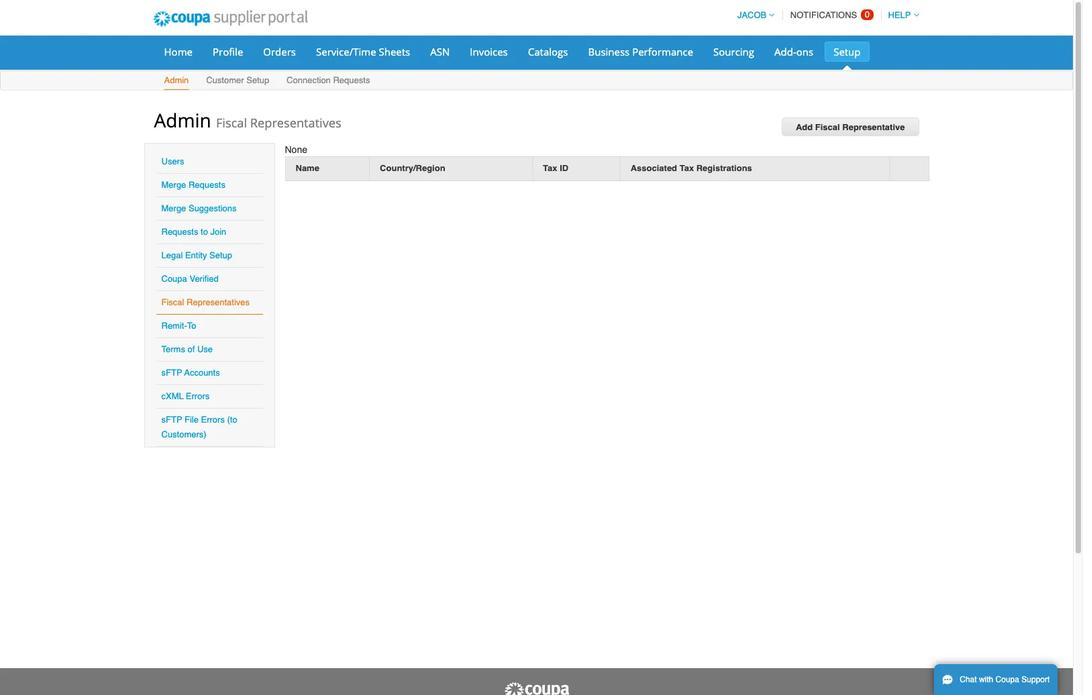 Task type: describe. For each thing, give the bounding box(es) containing it.
id
[[560, 163, 569, 173]]

terms of use
[[162, 345, 213, 355]]

help link
[[883, 10, 920, 20]]

coupa inside button
[[996, 676, 1020, 685]]

2 vertical spatial setup
[[210, 251, 232, 261]]

accounts
[[184, 368, 220, 378]]

home
[[164, 45, 193, 58]]

sftp for sftp file errors (to customers)
[[162, 415, 182, 425]]

requests for connection requests
[[333, 75, 370, 85]]

legal entity setup link
[[162, 251, 232, 261]]

(to
[[227, 415, 238, 425]]

sftp for sftp accounts
[[162, 368, 182, 378]]

customer
[[206, 75, 244, 85]]

representative
[[843, 122, 906, 132]]

admin for admin fiscal representatives
[[154, 107, 211, 133]]

requests to join link
[[162, 227, 227, 237]]

connection
[[287, 75, 331, 85]]

registrations
[[697, 163, 753, 173]]

jacob
[[738, 10, 767, 20]]

coupa verified
[[162, 274, 219, 284]]

sftp accounts link
[[162, 368, 220, 378]]

support
[[1022, 676, 1051, 685]]

0
[[866, 9, 870, 19]]

representatives inside admin fiscal representatives
[[250, 115, 342, 131]]

add fiscal representative
[[796, 122, 906, 132]]

catalogs link
[[520, 42, 577, 62]]

merge requests
[[162, 180, 226, 190]]

join
[[211, 227, 227, 237]]

1 tax from the left
[[543, 163, 558, 173]]

invoices link
[[462, 42, 517, 62]]

setup link
[[826, 42, 870, 62]]

profile
[[213, 45, 243, 58]]

add-ons link
[[766, 42, 823, 62]]

0 horizontal spatial fiscal
[[162, 298, 184, 308]]

merge suggestions link
[[162, 203, 237, 214]]

sourcing link
[[705, 42, 764, 62]]

fiscal for admin
[[216, 115, 247, 131]]

2 tax from the left
[[680, 163, 695, 173]]

connection requests
[[287, 75, 370, 85]]

admin fiscal representatives
[[154, 107, 342, 133]]

fiscal representatives link
[[162, 298, 250, 308]]

add
[[796, 122, 813, 132]]

chat with coupa support
[[961, 676, 1051, 685]]

2 vertical spatial requests
[[162, 227, 198, 237]]

business
[[589, 45, 630, 58]]

0 vertical spatial errors
[[186, 392, 210, 402]]

0 horizontal spatial coupa supplier portal image
[[144, 2, 317, 36]]

service/time
[[316, 45, 377, 58]]

add-
[[775, 45, 797, 58]]

merge for merge suggestions
[[162, 203, 186, 214]]

cxml errors
[[162, 392, 210, 402]]

notifications 0
[[791, 9, 870, 20]]

business performance
[[589, 45, 694, 58]]

fiscal representatives
[[162, 298, 250, 308]]

entity
[[185, 251, 207, 261]]

tax id
[[543, 163, 569, 173]]

name
[[296, 163, 320, 173]]

suggestions
[[189, 203, 237, 214]]

terms of use link
[[162, 345, 213, 355]]



Task type: vqa. For each thing, say whether or not it's contained in the screenshot.
-
no



Task type: locate. For each thing, give the bounding box(es) containing it.
terms
[[162, 345, 185, 355]]

merge for merge requests
[[162, 180, 186, 190]]

setup right customer
[[247, 75, 269, 85]]

performance
[[633, 45, 694, 58]]

0 vertical spatial representatives
[[250, 115, 342, 131]]

merge requests link
[[162, 180, 226, 190]]

admin down home link
[[164, 75, 189, 85]]

0 vertical spatial sftp
[[162, 368, 182, 378]]

fiscal down customer setup link
[[216, 115, 247, 131]]

cxml errors link
[[162, 392, 210, 402]]

help
[[889, 10, 912, 20]]

2 sftp from the top
[[162, 415, 182, 425]]

representatives
[[250, 115, 342, 131], [187, 298, 250, 308]]

associated
[[631, 163, 678, 173]]

0 horizontal spatial coupa
[[162, 274, 187, 284]]

navigation containing notifications 0
[[732, 2, 920, 28]]

requests up suggestions at the top left
[[189, 180, 226, 190]]

profile link
[[204, 42, 252, 62]]

requests left to
[[162, 227, 198, 237]]

1 vertical spatial setup
[[247, 75, 269, 85]]

fiscal for add
[[816, 122, 841, 132]]

fiscal right the add
[[816, 122, 841, 132]]

errors inside sftp file errors (to customers)
[[201, 415, 225, 425]]

ons
[[797, 45, 814, 58]]

merge suggestions
[[162, 203, 237, 214]]

verified
[[190, 274, 219, 284]]

setup down notifications 0
[[834, 45, 861, 58]]

0 vertical spatial coupa supplier portal image
[[144, 2, 317, 36]]

customer setup
[[206, 75, 269, 85]]

add fiscal representative link
[[782, 118, 920, 136]]

1 horizontal spatial fiscal
[[216, 115, 247, 131]]

legal
[[162, 251, 183, 261]]

orders link
[[255, 42, 305, 62]]

admin for admin
[[164, 75, 189, 85]]

errors
[[186, 392, 210, 402], [201, 415, 225, 425]]

customer setup link
[[206, 73, 270, 90]]

coupa supplier portal image
[[144, 2, 317, 36], [503, 682, 571, 696]]

remit-to link
[[162, 321, 196, 331]]

0 vertical spatial coupa
[[162, 274, 187, 284]]

legal entity setup
[[162, 251, 232, 261]]

asn link
[[422, 42, 459, 62]]

of
[[188, 345, 195, 355]]

coupa down legal
[[162, 274, 187, 284]]

2 horizontal spatial fiscal
[[816, 122, 841, 132]]

admin
[[164, 75, 189, 85], [154, 107, 211, 133]]

asn
[[431, 45, 450, 58]]

1 vertical spatial sftp
[[162, 415, 182, 425]]

requests to join
[[162, 227, 227, 237]]

with
[[980, 676, 994, 685]]

jacob link
[[732, 10, 775, 20]]

setup
[[834, 45, 861, 58], [247, 75, 269, 85], [210, 251, 232, 261]]

coupa right with
[[996, 676, 1020, 685]]

remit-
[[162, 321, 187, 331]]

0 vertical spatial admin
[[164, 75, 189, 85]]

1 horizontal spatial setup
[[247, 75, 269, 85]]

requests down service/time at the left top
[[333, 75, 370, 85]]

invoices
[[470, 45, 508, 58]]

none
[[285, 144, 308, 155]]

representatives up none
[[250, 115, 342, 131]]

1 merge from the top
[[162, 180, 186, 190]]

tax
[[543, 163, 558, 173], [680, 163, 695, 173]]

sheets
[[379, 45, 411, 58]]

1 horizontal spatial coupa supplier portal image
[[503, 682, 571, 696]]

customers)
[[162, 430, 207, 440]]

coupa
[[162, 274, 187, 284], [996, 676, 1020, 685]]

orders
[[263, 45, 296, 58]]

associated tax registrations
[[631, 163, 753, 173]]

tax left id
[[543, 163, 558, 173]]

fiscal inside admin fiscal representatives
[[216, 115, 247, 131]]

fiscal
[[216, 115, 247, 131], [816, 122, 841, 132], [162, 298, 184, 308]]

notifications
[[791, 10, 858, 20]]

chat with coupa support button
[[935, 665, 1059, 696]]

0 horizontal spatial setup
[[210, 251, 232, 261]]

remit-to
[[162, 321, 196, 331]]

sftp file errors (to customers) link
[[162, 415, 238, 440]]

1 vertical spatial requests
[[189, 180, 226, 190]]

sftp up customers)
[[162, 415, 182, 425]]

representatives down verified
[[187, 298, 250, 308]]

to
[[187, 321, 196, 331]]

catalogs
[[528, 45, 568, 58]]

sftp up cxml
[[162, 368, 182, 378]]

1 sftp from the top
[[162, 368, 182, 378]]

setup down join
[[210, 251, 232, 261]]

1 vertical spatial errors
[[201, 415, 225, 425]]

to
[[201, 227, 208, 237]]

users
[[162, 156, 184, 167]]

users link
[[162, 156, 184, 167]]

fiscal up remit- at the left of page
[[162, 298, 184, 308]]

0 vertical spatial merge
[[162, 180, 186, 190]]

chat
[[961, 676, 978, 685]]

merge down users
[[162, 180, 186, 190]]

home link
[[155, 42, 201, 62]]

sftp accounts
[[162, 368, 220, 378]]

fiscal inside 'link'
[[816, 122, 841, 132]]

1 vertical spatial merge
[[162, 203, 186, 214]]

sourcing
[[714, 45, 755, 58]]

0 horizontal spatial tax
[[543, 163, 558, 173]]

use
[[197, 345, 213, 355]]

cxml
[[162, 392, 184, 402]]

country/region
[[380, 163, 446, 173]]

sftp inside sftp file errors (to customers)
[[162, 415, 182, 425]]

admin link
[[164, 73, 190, 90]]

merge
[[162, 180, 186, 190], [162, 203, 186, 214]]

1 vertical spatial representatives
[[187, 298, 250, 308]]

0 vertical spatial requests
[[333, 75, 370, 85]]

business performance link
[[580, 42, 703, 62]]

1 vertical spatial admin
[[154, 107, 211, 133]]

1 horizontal spatial coupa
[[996, 676, 1020, 685]]

connection requests link
[[286, 73, 371, 90]]

tax right associated
[[680, 163, 695, 173]]

errors down accounts on the bottom left of the page
[[186, 392, 210, 402]]

add-ons
[[775, 45, 814, 58]]

requests for merge requests
[[189, 180, 226, 190]]

sftp file errors (to customers)
[[162, 415, 238, 440]]

1 horizontal spatial tax
[[680, 163, 695, 173]]

0 vertical spatial setup
[[834, 45, 861, 58]]

2 horizontal spatial setup
[[834, 45, 861, 58]]

errors left (to
[[201, 415, 225, 425]]

2 merge from the top
[[162, 203, 186, 214]]

1 vertical spatial coupa supplier portal image
[[503, 682, 571, 696]]

merge down merge requests link
[[162, 203, 186, 214]]

service/time sheets
[[316, 45, 411, 58]]

1 vertical spatial coupa
[[996, 676, 1020, 685]]

file
[[185, 415, 199, 425]]

navigation
[[732, 2, 920, 28]]

requests
[[333, 75, 370, 85], [189, 180, 226, 190], [162, 227, 198, 237]]

admin down admin link
[[154, 107, 211, 133]]

coupa verified link
[[162, 274, 219, 284]]

service/time sheets link
[[308, 42, 419, 62]]



